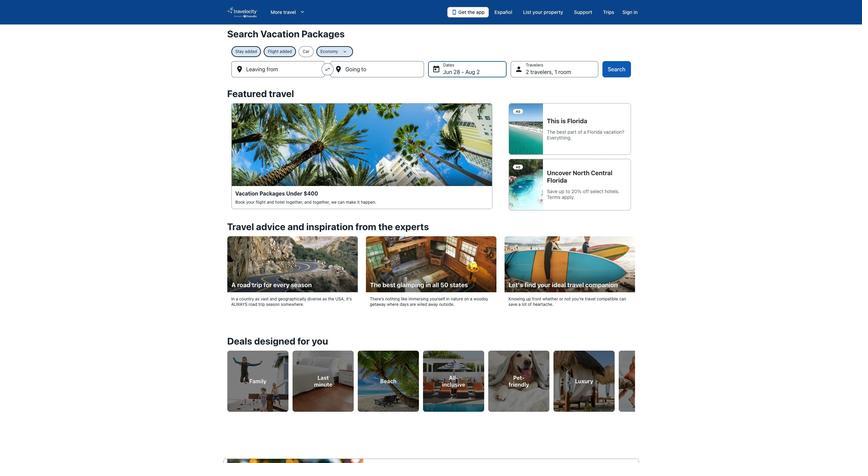 Task type: vqa. For each thing, say whether or not it's contained in the screenshot.
Travel advice and inspiration from the experts region
yes



Task type: locate. For each thing, give the bounding box(es) containing it.
travel advice and inspiration from the experts region
[[223, 218, 639, 320]]

swap origin and destination values image
[[325, 66, 331, 72]]

download the app button image
[[452, 10, 457, 15]]

main content
[[0, 24, 863, 464]]



Task type: describe. For each thing, give the bounding box(es) containing it.
next image
[[631, 376, 639, 384]]

featured travel region
[[223, 84, 639, 218]]

previous image
[[223, 376, 231, 384]]

travelocity logo image
[[227, 7, 257, 18]]



